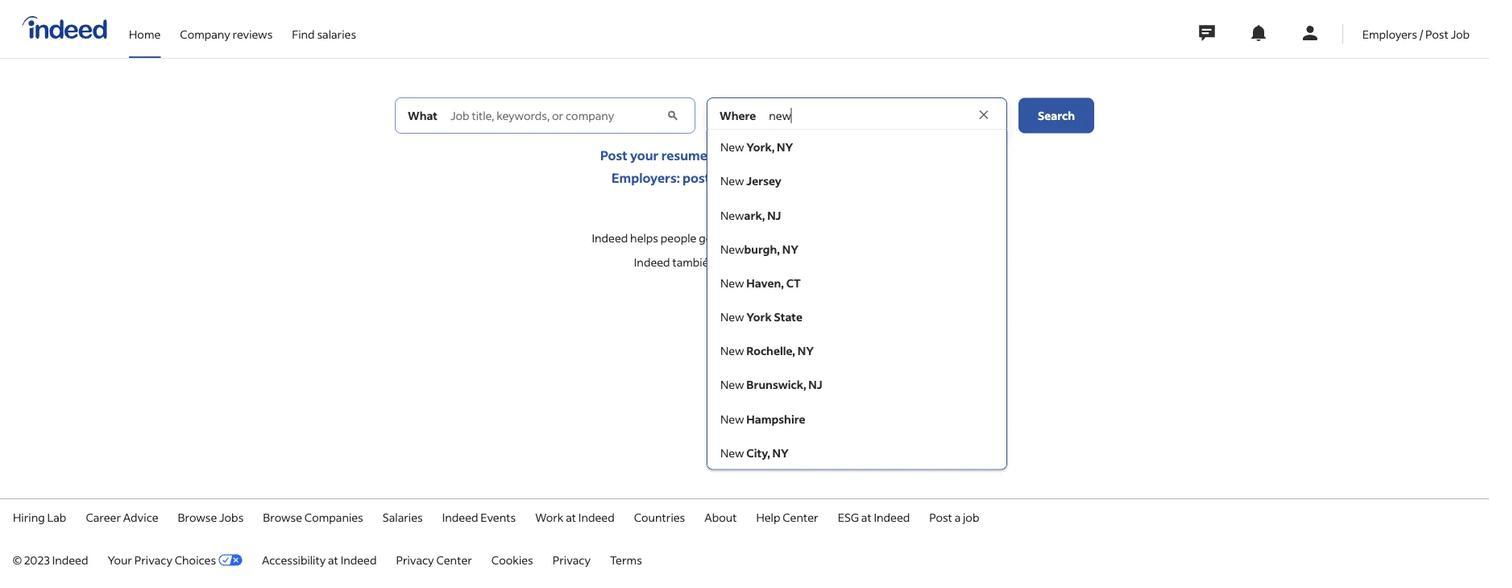 Task type: describe. For each thing, give the bounding box(es) containing it.
your
[[108, 553, 132, 567]]

seconds
[[827, 147, 876, 163]]

esg at indeed
[[838, 510, 910, 525]]

indeed left events
[[442, 510, 478, 525]]

company reviews
[[180, 27, 273, 41]]

ny for new rochelle, ny
[[798, 344, 814, 358]]

hiring
[[13, 510, 45, 525]]

rochelle,
[[747, 344, 795, 358]]

new brunswick, nj
[[721, 378, 823, 392]]

job
[[1451, 27, 1470, 41]]

about link
[[705, 510, 737, 525]]

new york state
[[721, 310, 803, 324]]

new for burgh, ny
[[721, 242, 744, 256]]

0 vertical spatial your
[[630, 147, 659, 163]]

©
[[13, 553, 22, 567]]

home link
[[129, 0, 161, 55]]

advice
[[123, 510, 158, 525]]

hiring lab link
[[13, 510, 66, 525]]

indeed helps people get jobs: over 16 million stories shared
[[592, 231, 898, 245]]

newark, nj element
[[721, 208, 781, 222]]

countries
[[634, 510, 685, 525]]

choices
[[175, 553, 216, 567]]

browse jobs
[[178, 510, 244, 525]]

new for rochelle, ny
[[721, 344, 744, 358]]

find
[[292, 27, 315, 41]]

0 vertical spatial job
[[723, 170, 742, 186]]

browse companies link
[[263, 510, 363, 525]]

brunswick,
[[747, 378, 806, 392]]

employers: post a job link
[[612, 170, 742, 186]]

countries link
[[634, 510, 685, 525]]

privacy for privacy center
[[396, 553, 434, 567]]

en
[[799, 255, 812, 270]]

accessibility at indeed
[[262, 553, 377, 567]]

ny for new york, ny
[[777, 140, 793, 154]]

next
[[784, 170, 810, 186]]

indeed también está disponible en
[[634, 255, 814, 270]]

help center link
[[756, 510, 819, 525]]

jobs:
[[719, 231, 743, 245]]

new haven, ct
[[721, 276, 801, 290]]

2023
[[24, 553, 50, 567]]

privacy for privacy link
[[553, 553, 591, 567]]

jobs
[[219, 510, 244, 525]]

indeed down companies
[[341, 553, 377, 567]]

new for haven, ct
[[721, 276, 744, 290]]

está
[[718, 255, 740, 270]]

over
[[745, 231, 771, 245]]

ny for new burgh, ny
[[782, 242, 799, 256]]

© 2023 indeed
[[13, 553, 88, 567]]

what
[[408, 108, 438, 123]]

at for esg
[[861, 510, 872, 525]]

section containing indeed helps people get jobs:
[[0, 222, 1490, 278]]

none search field containing what
[[395, 98, 1095, 470]]

is
[[839, 170, 848, 186]]

work
[[535, 510, 564, 525]]

también
[[673, 255, 716, 270]]

takes
[[758, 147, 789, 163]]

new haven, ct element
[[721, 276, 801, 290]]

ny for new city, ny
[[773, 446, 789, 460]]

post a job link
[[930, 510, 980, 525]]

indeed right esg
[[874, 510, 910, 525]]

/
[[1420, 27, 1424, 41]]

at for work
[[566, 510, 576, 525]]

clear image
[[977, 108, 993, 124]]

browse for browse jobs
[[178, 510, 217, 525]]

career
[[86, 510, 121, 525]]

shared
[[862, 231, 898, 245]]

salaries
[[383, 510, 423, 525]]

work at indeed link
[[535, 510, 615, 525]]

career advice link
[[86, 510, 158, 525]]

browse for browse companies
[[263, 510, 302, 525]]

messages unread count 0 image
[[1197, 17, 1218, 49]]

new city, ny
[[721, 446, 789, 460]]

indeed events
[[442, 510, 516, 525]]

find salaries
[[292, 27, 356, 41]]

post a job
[[930, 510, 980, 525]]

york
[[747, 310, 772, 324]]

post your resume link
[[600, 147, 708, 163]]

cookies
[[492, 553, 533, 567]]

resume
[[661, 147, 708, 163]]

1 horizontal spatial your
[[754, 170, 781, 186]]

new ark, nj
[[721, 208, 781, 222]]

account image
[[1301, 23, 1320, 43]]

What field
[[447, 98, 663, 133]]

help
[[756, 510, 781, 525]]

accessibility at indeed link
[[262, 553, 377, 567]]

employers: post a job
[[612, 170, 742, 186]]

–
[[742, 170, 754, 186]]

new york, ny
[[721, 140, 793, 154]]

new york, ny element
[[721, 140, 793, 154]]

new for hampshire
[[721, 412, 744, 426]]

million
[[787, 231, 822, 245]]

post for post a job
[[930, 510, 953, 525]]

new hampshire element
[[721, 412, 806, 426]]

center for help center
[[783, 510, 819, 525]]

indeed right 2023 in the bottom left of the page
[[52, 553, 88, 567]]

stories
[[824, 231, 859, 245]]

cookies link
[[492, 553, 533, 567]]

york,
[[747, 140, 775, 154]]



Task type: vqa. For each thing, say whether or not it's contained in the screenshot.
more than 10,000 employees
no



Task type: locate. For each thing, give the bounding box(es) containing it.
at right the accessibility
[[328, 553, 338, 567]]

new up new city, ny
[[721, 412, 744, 426]]

1 horizontal spatial browse
[[263, 510, 302, 525]]

new for york, ny
[[721, 140, 744, 154]]

5 new from the top
[[721, 276, 744, 290]]

new burgh, ny
[[721, 242, 799, 256]]

reviews
[[233, 27, 273, 41]]

clear element left search "button"
[[977, 108, 993, 124]]

people
[[661, 231, 697, 245]]

1 horizontal spatial a
[[792, 147, 799, 163]]

clear element
[[665, 108, 681, 124], [977, 108, 993, 124]]

post right /
[[1426, 27, 1449, 41]]

main content
[[0, 98, 1490, 470]]

1 new from the top
[[721, 140, 744, 154]]

ny right burgh,
[[782, 242, 799, 256]]

privacy down salaries at the bottom of the page
[[396, 553, 434, 567]]

privacy down work at indeed
[[553, 553, 591, 567]]

1 vertical spatial nj
[[809, 378, 823, 392]]

nj right brunswick, in the right bottom of the page
[[809, 378, 823, 392]]

state
[[774, 310, 803, 324]]

1 vertical spatial a
[[713, 170, 720, 186]]

2 horizontal spatial a
[[955, 510, 961, 525]]

about
[[705, 510, 737, 525]]

new left city,
[[721, 446, 744, 460]]

jersey
[[747, 174, 782, 188]]

browse up the accessibility
[[263, 510, 302, 525]]

lab
[[47, 510, 66, 525]]

few
[[802, 147, 824, 163]]

browse left jobs
[[178, 510, 217, 525]]

0 horizontal spatial nj
[[767, 208, 781, 222]]

city,
[[747, 446, 770, 460]]

disponible
[[742, 255, 796, 270]]

nj right ark,
[[767, 208, 781, 222]]

clear element for jersey
[[977, 108, 993, 124]]

2 horizontal spatial at
[[861, 510, 872, 525]]

ny
[[777, 140, 793, 154], [782, 242, 799, 256], [798, 344, 814, 358], [773, 446, 789, 460]]

browse jobs link
[[178, 510, 244, 525]]

10 new from the top
[[721, 446, 744, 460]]

it
[[719, 147, 727, 163]]

find salaries link
[[292, 0, 356, 55]]

your privacy choices
[[108, 553, 216, 567]]

your down 'takes'
[[754, 170, 781, 186]]

0 horizontal spatial clear element
[[665, 108, 681, 124]]

post
[[683, 170, 710, 186]]

companies
[[305, 510, 363, 525]]

privacy link
[[553, 553, 591, 567]]

at
[[566, 510, 576, 525], [861, 510, 872, 525], [328, 553, 338, 567]]

over 16 million stories shared link
[[745, 231, 898, 246]]

new for ark, nj
[[721, 208, 744, 222]]

salaries link
[[383, 510, 423, 525]]

2 clear element from the left
[[977, 108, 993, 124]]

new for city, ny
[[721, 446, 744, 460]]

section
[[0, 222, 1490, 278]]

8 new from the top
[[721, 378, 744, 392]]

company
[[180, 27, 230, 41]]

newburgh, ny element
[[721, 242, 799, 256]]

employers / post job
[[1363, 27, 1470, 41]]

at right esg
[[861, 510, 872, 525]]

9 new from the top
[[721, 412, 744, 426]]

0 vertical spatial a
[[792, 147, 799, 163]]

1 browse from the left
[[178, 510, 217, 525]]

indeed events link
[[442, 510, 516, 525]]

new right get
[[721, 242, 744, 256]]

0 horizontal spatial your
[[630, 147, 659, 163]]

new rochelle, ny element
[[721, 344, 814, 358]]

main content containing post your resume
[[0, 98, 1490, 470]]

0 vertical spatial center
[[783, 510, 819, 525]]

7 new from the top
[[721, 344, 744, 358]]

work at indeed
[[535, 510, 615, 525]]

ark,
[[744, 208, 765, 222]]

new left brunswick, in the right bottom of the page
[[721, 378, 744, 392]]

job
[[723, 170, 742, 186], [963, 510, 980, 525]]

1 clear element from the left
[[665, 108, 681, 124]]

3 new from the top
[[721, 208, 744, 222]]

0 vertical spatial nj
[[767, 208, 781, 222]]

employers:
[[612, 170, 680, 186]]

esg
[[838, 510, 859, 525]]

employers / post job link
[[1363, 0, 1470, 55]]

esg at indeed link
[[838, 510, 910, 525]]

0 horizontal spatial a
[[713, 170, 720, 186]]

2 new from the top
[[721, 174, 744, 188]]

nj for new ark, nj
[[767, 208, 781, 222]]

privacy right your on the left of the page
[[134, 553, 172, 567]]

post up employers:
[[600, 147, 628, 163]]

home
[[129, 27, 161, 41]]

center down indeed events at the bottom left of page
[[436, 553, 472, 567]]

hampshire
[[747, 412, 806, 426]]

0 horizontal spatial job
[[723, 170, 742, 186]]

haven,
[[747, 276, 784, 290]]

1 privacy from the left
[[134, 553, 172, 567]]

1 horizontal spatial job
[[963, 510, 980, 525]]

ny right york,
[[777, 140, 793, 154]]

2 vertical spatial post
[[930, 510, 953, 525]]

1 horizontal spatial privacy
[[396, 553, 434, 567]]

1 vertical spatial center
[[436, 553, 472, 567]]

search button
[[1019, 98, 1095, 133]]

new city, ny element
[[721, 446, 789, 460]]

clear element for new
[[665, 108, 681, 124]]

0 horizontal spatial center
[[436, 553, 472, 567]]

16
[[773, 231, 785, 245]]

center right "help"
[[783, 510, 819, 525]]

4 new from the top
[[721, 242, 744, 256]]

new jersey
[[721, 174, 782, 188]]

indeed right work at left
[[579, 510, 615, 525]]

notifications unread count 0 image
[[1249, 23, 1268, 43]]

center for privacy center
[[436, 553, 472, 567]]

post
[[1426, 27, 1449, 41], [600, 147, 628, 163], [930, 510, 953, 525]]

new up jobs:
[[721, 208, 744, 222]]

browse
[[178, 510, 217, 525], [263, 510, 302, 525]]

ny right rochelle, at the right
[[798, 344, 814, 358]]

new brunswick, nj element
[[721, 378, 823, 392]]

privacy center link
[[396, 553, 472, 567]]

clear element up resume
[[665, 108, 681, 124]]

new for jersey
[[721, 174, 744, 188]]

at right work at left
[[566, 510, 576, 525]]

2 browse from the left
[[263, 510, 302, 525]]

Where field
[[766, 98, 975, 133]]

company reviews link
[[180, 0, 273, 55]]

0 horizontal spatial browse
[[178, 510, 217, 525]]

None search field
[[395, 98, 1095, 470]]

clear image
[[665, 108, 681, 124]]

post for post your resume
[[600, 147, 628, 163]]

accessibility
[[262, 553, 326, 567]]

0 vertical spatial post
[[1426, 27, 1449, 41]]

1 horizontal spatial at
[[566, 510, 576, 525]]

at for accessibility
[[328, 553, 338, 567]]

new left rochelle, at the right
[[721, 344, 744, 358]]

new down only
[[721, 174, 744, 188]]

0 horizontal spatial post
[[600, 147, 628, 163]]

1 horizontal spatial post
[[930, 510, 953, 525]]

indeed
[[592, 231, 628, 245], [634, 255, 670, 270], [442, 510, 478, 525], [579, 510, 615, 525], [874, 510, 910, 525], [52, 553, 88, 567], [341, 553, 377, 567]]

post right esg at indeed link at the bottom right
[[930, 510, 953, 525]]

new rochelle, ny
[[721, 344, 814, 358]]

privacy
[[134, 553, 172, 567], [396, 553, 434, 567], [553, 553, 591, 567]]

your up employers:
[[630, 147, 659, 163]]

1 horizontal spatial clear element
[[977, 108, 993, 124]]

your next hire is here
[[754, 170, 878, 186]]

browse companies
[[263, 510, 363, 525]]

new down the está
[[721, 276, 744, 290]]

2 horizontal spatial privacy
[[553, 553, 591, 567]]

hire
[[813, 170, 836, 186]]

post your resume
[[600, 147, 708, 163]]

new left 'york'
[[721, 310, 744, 324]]

hiring lab
[[13, 510, 66, 525]]

terms link
[[610, 553, 642, 567]]

privacy center
[[396, 553, 472, 567]]

1 horizontal spatial center
[[783, 510, 819, 525]]

3 privacy from the left
[[553, 553, 591, 567]]

2 horizontal spatial post
[[1426, 27, 1449, 41]]

help center
[[756, 510, 819, 525]]

0 horizontal spatial at
[[328, 553, 338, 567]]

ny right city,
[[773, 446, 789, 460]]

new hampshire
[[721, 412, 806, 426]]

new left york,
[[721, 140, 744, 154]]

helps
[[630, 231, 659, 245]]

0 horizontal spatial privacy
[[134, 553, 172, 567]]

1 horizontal spatial nj
[[809, 378, 823, 392]]

1 vertical spatial your
[[754, 170, 781, 186]]

new jersey element
[[721, 174, 782, 188]]

ct
[[786, 276, 801, 290]]

where
[[720, 108, 756, 123]]

indeed left helps
[[592, 231, 628, 245]]

here
[[851, 170, 878, 186]]

search
[[1038, 108, 1075, 123]]

nj for new brunswick, nj
[[809, 378, 823, 392]]

2 vertical spatial a
[[955, 510, 961, 525]]

new for york state
[[721, 310, 744, 324]]

a
[[792, 147, 799, 163], [713, 170, 720, 186], [955, 510, 961, 525]]

career advice
[[86, 510, 158, 525]]

nj
[[767, 208, 781, 222], [809, 378, 823, 392]]

2 privacy from the left
[[396, 553, 434, 567]]

new york state element
[[721, 310, 803, 324]]

1 vertical spatial post
[[600, 147, 628, 163]]

your privacy choices link
[[108, 553, 243, 567]]

get
[[699, 231, 716, 245]]

new for brunswick, nj
[[721, 378, 744, 392]]

indeed down helps
[[634, 255, 670, 270]]

suggestions list box
[[707, 130, 1008, 470]]

6 new from the top
[[721, 310, 744, 324]]

1 vertical spatial job
[[963, 510, 980, 525]]



